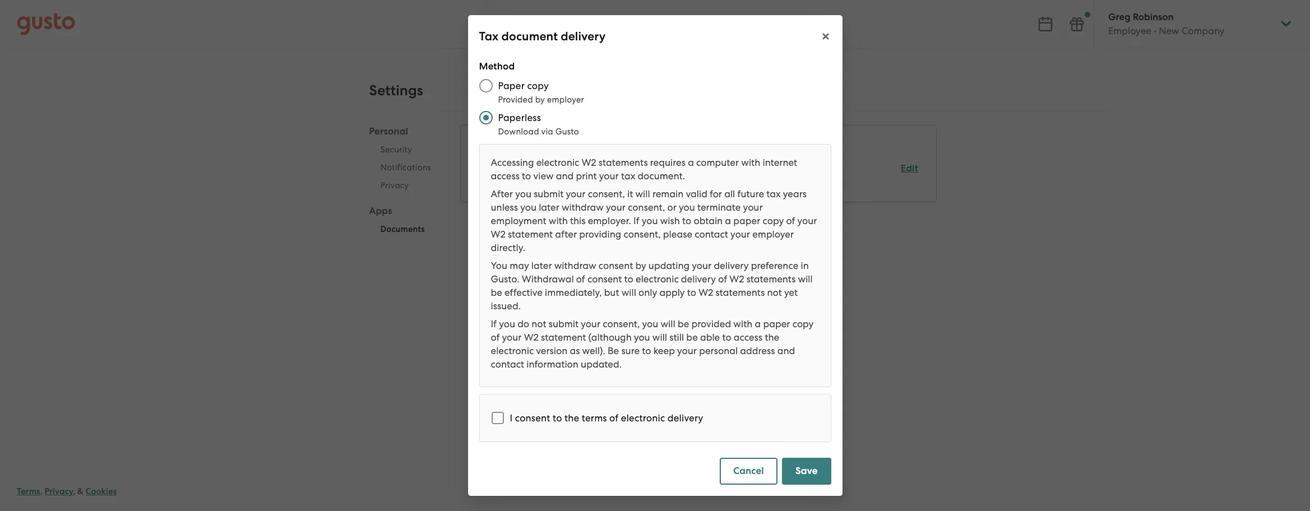 Task type: vqa. For each thing, say whether or not it's contained in the screenshot.
security link
yes



Task type: locate. For each thing, give the bounding box(es) containing it.
consent,
[[588, 188, 625, 200], [628, 202, 665, 213], [624, 229, 661, 240], [603, 318, 640, 330]]

you up "employment"
[[520, 202, 536, 213]]

statement for (although
[[541, 332, 586, 343]]

obtain
[[694, 215, 723, 226]]

consent, down it
[[628, 202, 665, 213]]

access
[[491, 170, 520, 182], [734, 332, 763, 343]]

paper up after
[[479, 176, 505, 187]]

cookies button
[[86, 485, 117, 498]]

not inside statements not yet issued.
[[767, 287, 782, 298]]

not inside if you do not submit your consent, you will be provided with a paper copy of your
[[532, 318, 546, 330]]

do
[[518, 318, 529, 330]]

1 vertical spatial statement
[[541, 332, 586, 343]]

accessing electronic w2
[[491, 157, 596, 168]]

1 horizontal spatial employer
[[752, 229, 794, 240]]

you left wish on the right top of page
[[642, 215, 658, 226]]

1 horizontal spatial the
[[765, 332, 779, 343]]

well).
[[582, 345, 605, 357]]

document
[[501, 29, 558, 44], [497, 162, 543, 174]]

privacy link down notifications
[[369, 177, 442, 195]]

0 vertical spatial the
[[765, 332, 779, 343]]

the
[[765, 332, 779, 343], [565, 413, 579, 424]]

1 vertical spatial tax
[[479, 162, 495, 174]]

1 vertical spatial withdraw
[[554, 260, 596, 271]]

with left internet
[[741, 157, 760, 168]]

privacy
[[380, 181, 409, 191], [45, 487, 73, 497]]

0 vertical spatial contact
[[695, 229, 728, 240]]

to up please
[[682, 215, 691, 226]]

of down years
[[786, 215, 795, 226]]

of up immediately,
[[576, 274, 585, 285]]

withdraw up this
[[562, 202, 604, 213]]

1 horizontal spatial tax
[[766, 188, 781, 200]]

0 horizontal spatial a
[[688, 157, 694, 168]]

a right requires on the top of the page
[[688, 157, 694, 168]]

still
[[670, 332, 684, 343]]

a down terminate
[[725, 215, 731, 226]]

you may later withdraw consent by updating your delivery preference in gusto. withdrawal of consent to electronic delivery of
[[491, 260, 809, 285]]

your down terminate
[[731, 229, 750, 240]]

account menu element
[[1094, 0, 1293, 48]]

and right view
[[556, 170, 574, 182]]

by inside you may later withdraw consent by updating your delivery preference in gusto. withdrawal of consent to electronic delivery of
[[635, 260, 646, 271]]

to inside the statements will be effective immediately, but will only apply to
[[687, 287, 696, 298]]

of inside 'after you submit your consent, it will remain valid for all future tax years unless you later withdraw your consent, or you terminate your employment with this employer. if you wish to obtain a paper copy of your w2'
[[786, 215, 795, 226]]

privacy left &
[[45, 487, 73, 497]]

statements for requires
[[599, 157, 648, 168]]

electronic up only at the bottom
[[636, 274, 679, 285]]

1 tax from the top
[[479, 29, 499, 44]]

0 vertical spatial with
[[741, 157, 760, 168]]

1 vertical spatial later
[[531, 260, 552, 271]]

employer inside statement after providing consent, please contact your employer directly.
[[752, 229, 794, 240]]

copy
[[527, 80, 549, 91], [507, 176, 528, 187], [763, 215, 784, 226], [793, 318, 814, 330]]

0 horizontal spatial access
[[491, 170, 520, 182]]

1 vertical spatial document
[[497, 162, 543, 174]]

document up method at the top of the page
[[501, 29, 558, 44]]

after
[[555, 229, 577, 240]]

not right do on the bottom left
[[532, 318, 546, 330]]

0 vertical spatial a
[[688, 157, 694, 168]]

statement down "employment"
[[508, 229, 553, 240]]

0 vertical spatial tax
[[479, 29, 499, 44]]

access down accessing
[[491, 170, 520, 182]]

a
[[688, 157, 694, 168], [725, 215, 731, 226], [755, 318, 761, 330]]

0 vertical spatial access
[[491, 170, 520, 182]]

statements
[[599, 157, 648, 168], [747, 274, 796, 285], [716, 287, 765, 298]]

2 tax from the top
[[479, 162, 495, 174]]

your right print
[[599, 170, 619, 182]]

contact down do on the bottom left
[[491, 359, 524, 370]]

statement inside statement (although you will still be able to access the electronic version as well). be sure to keep your personal address and contact information updated.
[[541, 332, 586, 343]]

submit down view
[[534, 188, 564, 200]]

the inside statement (although you will still be able to access the electronic version as well). be sure to keep your personal address and contact information updated.
[[765, 332, 779, 343]]

submit up as on the bottom of the page
[[549, 318, 579, 330]]

after you submit your consent, it will remain valid for all future tax years unless you later withdraw your consent, or you terminate your employment with this employer. if you wish to obtain a paper copy of your w2
[[491, 188, 817, 240]]

1 vertical spatial with
[[549, 215, 568, 226]]

2 vertical spatial with
[[733, 318, 753, 330]]

Paper copy radio
[[473, 73, 498, 98]]

2 horizontal spatial a
[[755, 318, 761, 330]]

updated.
[[581, 359, 622, 370]]

1 vertical spatial privacy link
[[45, 487, 73, 497]]

0 vertical spatial later
[[539, 202, 559, 213]]

0 vertical spatial not
[[767, 287, 782, 298]]

statements up it
[[599, 157, 648, 168]]

0 horizontal spatial employer
[[547, 95, 584, 105]]

will inside 'after you submit your consent, it will remain valid for all future tax years unless you later withdraw your consent, or you terminate your employment with this employer. if you wish to obtain a paper copy of your w2'
[[635, 188, 650, 200]]

withdraw
[[562, 202, 604, 213], [554, 260, 596, 271]]

it
[[627, 188, 633, 200]]

1 horizontal spatial not
[[767, 287, 782, 298]]

2 vertical spatial statements
[[716, 287, 765, 298]]

terms link
[[17, 487, 40, 497]]

tax inside statements requires a computer with internet access to view and print your tax document.
[[621, 170, 635, 182]]

statement up as on the bottom of the page
[[541, 332, 586, 343]]

statements for will
[[747, 274, 796, 285]]

consent, down wish on the right top of page
[[624, 229, 661, 240]]

sure
[[621, 345, 640, 357]]

address
[[740, 345, 775, 357]]

0 vertical spatial submit
[[534, 188, 564, 200]]

0 horizontal spatial paper
[[733, 215, 760, 226]]

tax inside 'after you submit your consent, it will remain valid for all future tax years unless you later withdraw your consent, or you terminate your employment with this employer. if you wish to obtain a paper copy of your w2'
[[766, 188, 781, 200]]

you up sure
[[634, 332, 650, 343]]

with up the address
[[733, 318, 753, 330]]

be down gusto. at the left of page
[[491, 287, 502, 298]]

1 horizontal spatial ,
[[73, 487, 75, 497]]

1 vertical spatial paper
[[479, 176, 505, 187]]

tax up it
[[621, 170, 635, 182]]

copy down years
[[763, 215, 784, 226]]

paper
[[498, 80, 525, 91], [479, 176, 505, 187]]

1 horizontal spatial access
[[734, 332, 763, 343]]

be inside statement (although you will still be able to access the electronic version as well). be sure to keep your personal address and contact information updated.
[[686, 332, 698, 343]]

1 horizontal spatial privacy
[[380, 181, 409, 191]]

your inside you may later withdraw consent by updating your delivery preference in gusto. withdrawal of consent to electronic delivery of
[[692, 260, 712, 271]]

group containing personal
[[369, 125, 442, 242]]

with up after
[[549, 215, 568, 226]]

group
[[369, 125, 442, 242]]

statements inside the statements will be effective immediately, but will only apply to
[[747, 274, 796, 285]]

submit inside 'after you submit your consent, it will remain valid for all future tax years unless you later withdraw your consent, or you terminate your employment with this employer. if you wish to obtain a paper copy of your w2'
[[534, 188, 564, 200]]

paper inside tax document delivery paper copy
[[479, 176, 505, 187]]

employer up preference
[[752, 229, 794, 240]]

will up the keep
[[652, 332, 667, 343]]

or
[[667, 202, 677, 213]]

0 vertical spatial be
[[491, 287, 502, 298]]

to up statements not yet issued.
[[624, 274, 633, 285]]

0 vertical spatial statements
[[599, 157, 648, 168]]

0 vertical spatial tax
[[621, 170, 635, 182]]

and inside statements requires a computer with internet access to view and print your tax document.
[[556, 170, 574, 182]]

to right sure
[[642, 345, 651, 357]]

be right still
[[686, 332, 698, 343]]

edit link
[[901, 163, 918, 174]]

electronic up view
[[536, 157, 579, 168]]

paper up provided
[[498, 80, 525, 91]]

0 horizontal spatial not
[[532, 318, 546, 330]]

not left yet
[[767, 287, 782, 298]]

tax for tax document delivery
[[479, 29, 499, 44]]

unless
[[491, 202, 518, 213]]

2 vertical spatial be
[[686, 332, 698, 343]]

if down the issued.
[[491, 318, 497, 330]]

Paperless radio
[[473, 105, 498, 130]]

1 vertical spatial employer
[[752, 229, 794, 240]]

privacy link left &
[[45, 487, 73, 497]]

later
[[539, 202, 559, 213], [531, 260, 552, 271]]

document for tax document delivery paper copy
[[497, 162, 543, 174]]

paper
[[733, 215, 760, 226], [763, 318, 790, 330]]

0 horizontal spatial if
[[491, 318, 497, 330]]

1 vertical spatial and
[[777, 345, 795, 357]]

with
[[741, 157, 760, 168], [549, 215, 568, 226], [733, 318, 753, 330]]

employer
[[547, 95, 584, 105], [752, 229, 794, 240]]

0 horizontal spatial tax
[[621, 170, 635, 182]]

1 vertical spatial statements
[[747, 274, 796, 285]]

your inside statements requires a computer with internet access to view and print your tax document.
[[599, 170, 619, 182]]

immediately,
[[545, 287, 602, 298]]

statements down preference
[[747, 274, 796, 285]]

tax document delivery dialog
[[468, 15, 842, 496]]

0 vertical spatial paper
[[498, 80, 525, 91]]

by up the statements will be effective immediately, but will only apply to
[[635, 260, 646, 271]]

delivery inside tax document delivery paper copy
[[545, 162, 582, 174]]

1 vertical spatial privacy
[[45, 487, 73, 497]]

statement (although you will still be able to access the electronic version as well). be sure to keep your personal address and contact information updated.
[[491, 332, 795, 370]]

to inside statements requires a computer with internet access to view and print your tax document.
[[522, 170, 531, 182]]

to
[[522, 170, 531, 182], [682, 215, 691, 226], [624, 274, 633, 285], [687, 287, 696, 298], [722, 332, 731, 343], [642, 345, 651, 357], [553, 413, 562, 424]]

personal
[[369, 126, 408, 137]]

1 horizontal spatial paper
[[763, 318, 790, 330]]

1 vertical spatial paper
[[763, 318, 790, 330]]

your inside statement after providing consent, please contact your employer directly.
[[731, 229, 750, 240]]

2 , from the left
[[73, 487, 75, 497]]

effective
[[505, 287, 543, 298]]

0 vertical spatial and
[[556, 170, 574, 182]]

gusto.
[[491, 274, 519, 285]]

contact down obtain
[[695, 229, 728, 240]]

be
[[491, 287, 502, 298], [678, 318, 689, 330], [686, 332, 698, 343]]

preferences
[[479, 140, 544, 154]]

1 vertical spatial not
[[532, 318, 546, 330]]

1 horizontal spatial if
[[634, 215, 639, 226]]

0 vertical spatial if
[[634, 215, 639, 226]]

your
[[599, 170, 619, 182], [566, 188, 586, 200], [606, 202, 626, 213], [743, 202, 763, 213], [797, 215, 817, 226], [731, 229, 750, 240], [692, 260, 712, 271], [581, 318, 600, 330], [502, 332, 522, 343], [677, 345, 697, 357]]

0 vertical spatial by
[[535, 95, 545, 105]]

consent, up (although
[[603, 318, 640, 330]]

0 vertical spatial privacy link
[[369, 177, 442, 195]]

your up employer.
[[606, 202, 626, 213]]

1 vertical spatial tax
[[766, 188, 781, 200]]

a inside statements requires a computer with internet access to view and print your tax document.
[[688, 157, 694, 168]]

apps
[[369, 205, 392, 217]]

statements will be effective immediately, but will only apply to
[[491, 274, 813, 298]]

withdraw inside 'after you submit your consent, it will remain valid for all future tax years unless you later withdraw your consent, or you terminate your employment with this employer. if you wish to obtain a paper copy of your w2'
[[562, 202, 604, 213]]

statements up provided
[[716, 287, 765, 298]]

1 horizontal spatial and
[[777, 345, 795, 357]]

employer up gusto
[[547, 95, 584, 105]]

document inside tax document delivery paper copy
[[497, 162, 543, 174]]

valid
[[686, 188, 707, 200]]

paper up the address
[[763, 318, 790, 330]]

and right the address
[[777, 345, 795, 357]]

later up after
[[539, 202, 559, 213]]

tax inside tax document delivery paper copy
[[479, 162, 495, 174]]

0 vertical spatial employer
[[547, 95, 584, 105]]

copy down yet
[[793, 318, 814, 330]]

a up the address
[[755, 318, 761, 330]]

0 horizontal spatial contact
[[491, 359, 524, 370]]

consent
[[599, 260, 633, 271], [587, 274, 622, 285], [515, 413, 550, 424]]

contact inside statement after providing consent, please contact your employer directly.
[[695, 229, 728, 240]]

1 vertical spatial access
[[734, 332, 763, 343]]

copy down accessing
[[507, 176, 528, 187]]

notifications link
[[369, 159, 442, 177]]

later inside 'after you submit your consent, it will remain valid for all future tax years unless you later withdraw your consent, or you terminate your employment with this employer. if you wish to obtain a paper copy of your w2'
[[539, 202, 559, 213]]

later up withdrawal
[[531, 260, 552, 271]]

1 vertical spatial contact
[[491, 359, 524, 370]]

paper down future
[[733, 215, 760, 226]]

delivery
[[561, 29, 606, 44], [545, 162, 582, 174], [714, 260, 749, 271], [681, 274, 716, 285], [668, 413, 703, 424]]

tax document delivery
[[479, 29, 606, 44]]

1 vertical spatial submit
[[549, 318, 579, 330]]

1 horizontal spatial privacy link
[[369, 177, 442, 195]]

will right it
[[635, 188, 650, 200]]

tax up method at the top of the page
[[479, 29, 499, 44]]

0 vertical spatial privacy
[[380, 181, 409, 191]]

to right apply
[[687, 287, 696, 298]]

0 vertical spatial withdraw
[[562, 202, 604, 213]]

1 vertical spatial a
[[725, 215, 731, 226]]

of down the issued.
[[491, 332, 500, 343]]

terms
[[17, 487, 40, 497]]

internet
[[763, 157, 797, 168]]

0 horizontal spatial privacy link
[[45, 487, 73, 497]]

2 vertical spatial a
[[755, 318, 761, 330]]

1 horizontal spatial contact
[[695, 229, 728, 240]]

personal
[[699, 345, 738, 357]]

privacy inside 'group'
[[380, 181, 409, 191]]

be up still
[[678, 318, 689, 330]]

privacy link
[[369, 177, 442, 195], [45, 487, 73, 497]]

privacy down notifications
[[380, 181, 409, 191]]

your inside statement (although you will still be able to access the electronic version as well). be sure to keep your personal address and contact information updated.
[[677, 345, 697, 357]]

consent, left it
[[588, 188, 625, 200]]

your up (although
[[581, 318, 600, 330]]

will up still
[[661, 318, 675, 330]]

&
[[77, 487, 84, 497]]

electronic down do on the bottom left
[[491, 345, 534, 357]]

w2
[[582, 157, 596, 168], [491, 229, 506, 240], [730, 274, 744, 285], [699, 287, 713, 298], [524, 332, 539, 343]]

tax document delivery element
[[479, 161, 918, 188]]

tax left years
[[766, 188, 781, 200]]

0 vertical spatial statement
[[508, 229, 553, 240]]

gusto navigation element
[[0, 48, 168, 93]]

copy inside 'after you submit your consent, it will remain valid for all future tax years unless you later withdraw your consent, or you terminate your employment with this employer. if you wish to obtain a paper copy of your w2'
[[763, 215, 784, 226]]

document down preferences
[[497, 162, 543, 174]]

of inside if you do not submit your consent, you will be provided with a paper copy of your
[[491, 332, 500, 343]]

with inside if you do not submit your consent, you will be provided with a paper copy of your
[[733, 318, 753, 330]]

0 vertical spatial document
[[501, 29, 558, 44]]

statement
[[508, 229, 553, 240], [541, 332, 586, 343]]

the left "terms"
[[565, 413, 579, 424]]

will down in
[[798, 274, 813, 285]]

security
[[380, 145, 412, 155]]

1 vertical spatial by
[[635, 260, 646, 271]]

if up statement after providing consent, please contact your employer directly.
[[634, 215, 639, 226]]

tax inside dialog
[[479, 29, 499, 44]]

withdraw up immediately,
[[554, 260, 596, 271]]

1 vertical spatial if
[[491, 318, 497, 330]]

submit inside if you do not submit your consent, you will be provided with a paper copy of your
[[549, 318, 579, 330]]

to left view
[[522, 170, 531, 182]]

statement inside statement after providing consent, please contact your employer directly.
[[508, 229, 553, 240]]

0 horizontal spatial and
[[556, 170, 574, 182]]

0 vertical spatial paper
[[733, 215, 760, 226]]

statements inside statements requires a computer with internet access to view and print your tax document.
[[599, 157, 648, 168]]

statements inside statements not yet issued.
[[716, 287, 765, 298]]

1 horizontal spatial by
[[635, 260, 646, 271]]

your down still
[[677, 345, 697, 357]]

0 horizontal spatial ,
[[40, 487, 43, 497]]

0 horizontal spatial by
[[535, 95, 545, 105]]

1 vertical spatial be
[[678, 318, 689, 330]]

tax up after
[[479, 162, 495, 174]]

0 horizontal spatial the
[[565, 413, 579, 424]]

access up the address
[[734, 332, 763, 343]]

by down the paper copy
[[535, 95, 545, 105]]

if
[[634, 215, 639, 226], [491, 318, 497, 330]]

document inside dialog
[[501, 29, 558, 44]]

statements not yet issued.
[[491, 287, 798, 312]]

and
[[556, 170, 574, 182], [777, 345, 795, 357]]

1 horizontal spatial a
[[725, 215, 731, 226]]

the up the address
[[765, 332, 779, 343]]

your right updating
[[692, 260, 712, 271]]

requires
[[650, 157, 686, 168]]

paper inside the tax document delivery dialog
[[498, 80, 525, 91]]

will
[[635, 188, 650, 200], [798, 274, 813, 285], [622, 287, 636, 298], [661, 318, 675, 330], [652, 332, 667, 343]]

0 vertical spatial consent
[[599, 260, 633, 271]]



Task type: describe. For each thing, give the bounding box(es) containing it.
home image
[[17, 13, 75, 35]]

save
[[795, 465, 818, 477]]

wish
[[660, 215, 680, 226]]

your down do on the bottom left
[[502, 332, 522, 343]]

to inside 'after you submit your consent, it will remain valid for all future tax years unless you later withdraw your consent, or you terminate your employment with this employer. if you wish to obtain a paper copy of your w2'
[[682, 215, 691, 226]]

electronic inside you may later withdraw consent by updating your delivery preference in gusto. withdrawal of consent to electronic delivery of
[[636, 274, 679, 285]]

paperless
[[498, 112, 541, 123]]

cancel button
[[720, 458, 778, 485]]

i consent to the terms of electronic delivery
[[510, 413, 703, 424]]

this
[[570, 215, 586, 226]]

will right but
[[622, 287, 636, 298]]

future
[[737, 188, 764, 200]]

2 vertical spatial consent
[[515, 413, 550, 424]]

if inside 'after you submit your consent, it will remain valid for all future tax years unless you later withdraw your consent, or you terminate your employment with this employer. if you wish to obtain a paper copy of your w2'
[[634, 215, 639, 226]]

able
[[700, 332, 720, 343]]

directly.
[[491, 242, 525, 253]]

and inside statement (although you will still be able to access the electronic version as well). be sure to keep your personal address and contact information updated.
[[777, 345, 795, 357]]

be
[[608, 345, 619, 357]]

terms
[[582, 413, 607, 424]]

gusto
[[555, 127, 579, 137]]

cancel
[[733, 465, 764, 477]]

employment
[[491, 215, 546, 226]]

apply
[[660, 287, 685, 298]]

a inside if you do not submit your consent, you will be provided with a paper copy of your
[[755, 318, 761, 330]]

be inside the statements will be effective immediately, but will only apply to
[[491, 287, 502, 298]]

electronic inside statement (although you will still be able to access the electronic version as well). be sure to keep your personal address and contact information updated.
[[491, 345, 534, 357]]

provided
[[498, 95, 533, 105]]

copy inside if you do not submit your consent, you will be provided with a paper copy of your
[[793, 318, 814, 330]]

copy inside tax document delivery paper copy
[[507, 176, 528, 187]]

via
[[541, 127, 553, 137]]

electronic right "terms"
[[621, 413, 665, 424]]

accessing
[[491, 157, 534, 168]]

tax document delivery paper copy
[[479, 162, 582, 187]]

you
[[491, 260, 507, 271]]

statement after providing consent, please contact your employer directly.
[[491, 229, 794, 253]]

for
[[710, 188, 722, 200]]

document for tax document delivery
[[501, 29, 558, 44]]

if you do not submit your consent, you will be provided with a paper copy of your
[[491, 318, 814, 343]]

your down print
[[566, 188, 586, 200]]

save button
[[782, 458, 831, 485]]

view
[[533, 170, 554, 182]]

but
[[604, 287, 619, 298]]

employer.
[[588, 215, 631, 226]]

may
[[510, 260, 529, 271]]

yet
[[784, 287, 798, 298]]

of up provided
[[718, 274, 727, 285]]

w2 inside 'after you submit your consent, it will remain valid for all future tax years unless you later withdraw your consent, or you terminate your employment with this employer. if you wish to obtain a paper copy of your w2'
[[491, 229, 506, 240]]

your down future
[[743, 202, 763, 213]]

documents
[[380, 224, 425, 234]]

you left do on the bottom left
[[499, 318, 515, 330]]

your down years
[[797, 215, 817, 226]]

download
[[498, 127, 539, 137]]

documents link
[[369, 220, 442, 238]]

all
[[724, 188, 735, 200]]

paper copy
[[498, 80, 549, 91]]

you inside statement (although you will still be able to access the electronic version as well). be sure to keep your personal address and contact information updated.
[[634, 332, 650, 343]]

after
[[491, 188, 513, 200]]

a inside 'after you submit your consent, it will remain valid for all future tax years unless you later withdraw your consent, or you terminate your employment with this employer. if you wish to obtain a paper copy of your w2'
[[725, 215, 731, 226]]

terms , privacy , & cookies
[[17, 487, 117, 497]]

print
[[576, 170, 597, 182]]

document.
[[638, 170, 685, 182]]

as
[[570, 345, 580, 357]]

you down statements not yet issued.
[[642, 318, 658, 330]]

cookies
[[86, 487, 117, 497]]

statement for after
[[508, 229, 553, 240]]

remain
[[652, 188, 684, 200]]

access inside statement (although you will still be able to access the electronic version as well). be sure to keep your personal address and contact information updated.
[[734, 332, 763, 343]]

notifications
[[380, 163, 431, 173]]

in
[[801, 260, 809, 271]]

paper inside 'after you submit your consent, it will remain valid for all future tax years unless you later withdraw your consent, or you terminate your employment with this employer. if you wish to obtain a paper copy of your w2'
[[733, 215, 760, 226]]

consent, inside statement after providing consent, please contact your employer directly.
[[624, 229, 661, 240]]

(although
[[588, 332, 632, 343]]

1 vertical spatial the
[[565, 413, 579, 424]]

method
[[479, 61, 515, 72]]

copy up provided by employer
[[527, 80, 549, 91]]

you down tax document delivery paper copy
[[515, 188, 531, 200]]

with inside statements requires a computer with internet access to view and print your tax document.
[[741, 157, 760, 168]]

0 horizontal spatial privacy
[[45, 487, 73, 497]]

keep
[[654, 345, 675, 357]]

later inside you may later withdraw consent by updating your delivery preference in gusto. withdrawal of consent to electronic delivery of
[[531, 260, 552, 271]]

statements for not
[[716, 287, 765, 298]]

you right or
[[679, 202, 695, 213]]

1 vertical spatial consent
[[587, 274, 622, 285]]

of right "terms"
[[609, 413, 619, 424]]

with inside 'after you submit your consent, it will remain valid for all future tax years unless you later withdraw your consent, or you terminate your employment with this employer. if you wish to obtain a paper copy of your w2'
[[549, 215, 568, 226]]

statements requires a computer with internet access to view and print your tax document.
[[491, 157, 797, 182]]

security link
[[369, 141, 442, 159]]

I consent to the terms of electronic delivery checkbox
[[485, 406, 510, 431]]

if inside if you do not submit your consent, you will be provided with a paper copy of your
[[491, 318, 497, 330]]

preferences group
[[479, 139, 918, 188]]

to left "terms"
[[553, 413, 562, 424]]

tax for tax document delivery paper copy
[[479, 162, 495, 174]]

1 , from the left
[[40, 487, 43, 497]]

only
[[639, 287, 657, 298]]

providing
[[579, 229, 621, 240]]

terminate
[[697, 202, 741, 213]]

access inside statements requires a computer with internet access to view and print your tax document.
[[491, 170, 520, 182]]

to inside you may later withdraw consent by updating your delivery preference in gusto. withdrawal of consent to electronic delivery of
[[624, 274, 633, 285]]

version
[[536, 345, 567, 357]]

download via gusto
[[498, 127, 579, 137]]

issued.
[[491, 300, 521, 312]]

settings
[[369, 82, 423, 99]]

will inside if you do not submit your consent, you will be provided with a paper copy of your
[[661, 318, 675, 330]]

consent, inside if you do not submit your consent, you will be provided with a paper copy of your
[[603, 318, 640, 330]]

years
[[783, 188, 807, 200]]

please
[[663, 229, 692, 240]]

information
[[527, 359, 579, 370]]

edit
[[901, 163, 918, 174]]

to up personal
[[722, 332, 731, 343]]

tax for future
[[766, 188, 781, 200]]

computer
[[696, 157, 739, 168]]

provided by employer
[[498, 95, 584, 105]]

tax for your
[[621, 170, 635, 182]]

withdraw inside you may later withdraw consent by updating your delivery preference in gusto. withdrawal of consent to electronic delivery of
[[554, 260, 596, 271]]

be inside if you do not submit your consent, you will be provided with a paper copy of your
[[678, 318, 689, 330]]

paper inside if you do not submit your consent, you will be provided with a paper copy of your
[[763, 318, 790, 330]]

updating
[[649, 260, 690, 271]]

contact inside statement (although you will still be able to access the electronic version as well). be sure to keep your personal address and contact information updated.
[[491, 359, 524, 370]]

provided
[[692, 318, 731, 330]]

withdrawal
[[522, 274, 574, 285]]

will inside statement (although you will still be able to access the electronic version as well). be sure to keep your personal address and contact information updated.
[[652, 332, 667, 343]]

i
[[510, 413, 513, 424]]



